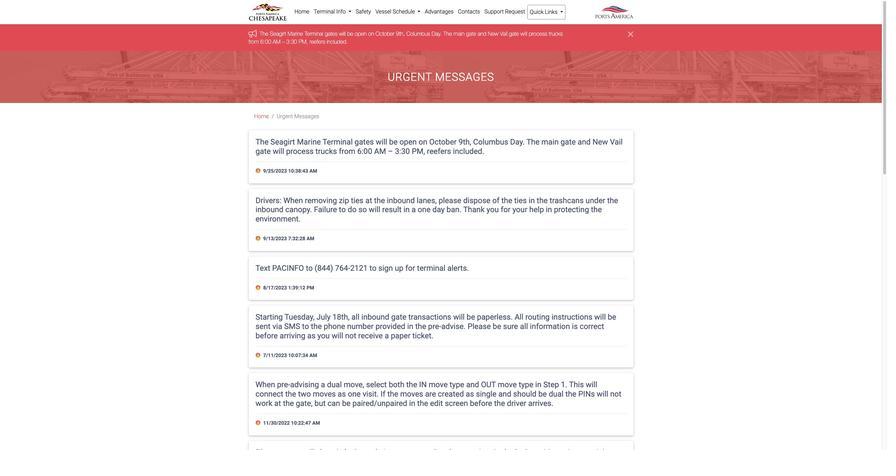 Task type: locate. For each thing, give the bounding box(es) containing it.
1 horizontal spatial as
[[338, 389, 346, 399]]

0 vertical spatial before
[[256, 331, 278, 340]]

your
[[513, 205, 528, 214]]

moves up but
[[313, 389, 336, 399]]

clock image left 9/13/2023
[[256, 236, 262, 241]]

6:00 inside alert
[[261, 38, 271, 45]]

0 vertical spatial home link
[[292, 5, 312, 19]]

0 horizontal spatial messages
[[294, 113, 319, 120]]

a right advising
[[321, 380, 325, 389]]

before inside "when pre-advising a dual move, select both the in move type and out move type in step 1. this will connect the two moves as one visit. if the moves are created as single and should be dual the pins will not work at the gate, but can be paired/unpaired in the edit screen before the driver arrives."
[[470, 399, 493, 408]]

moves down in
[[400, 389, 423, 399]]

0 horizontal spatial on
[[368, 31, 374, 37]]

1 horizontal spatial moves
[[400, 389, 423, 399]]

1 vertical spatial pm,
[[412, 147, 425, 156]]

vail
[[500, 31, 508, 37], [610, 137, 623, 146]]

1 horizontal spatial main
[[542, 137, 559, 146]]

2 clock image from the top
[[256, 236, 262, 241]]

0 horizontal spatial you
[[318, 331, 330, 340]]

1 horizontal spatial dual
[[549, 389, 564, 399]]

protecting
[[554, 205, 589, 214]]

a right result at the top left of the page
[[412, 205, 416, 214]]

advantages link
[[423, 5, 456, 19]]

the down this at bottom right
[[566, 389, 577, 399]]

schedule
[[393, 8, 415, 15]]

one down move,
[[348, 389, 361, 399]]

driver
[[507, 399, 527, 408]]

the down under
[[591, 205, 602, 214]]

inbound up result at the top left of the page
[[387, 196, 415, 205]]

0 vertical spatial 3:30
[[286, 38, 297, 45]]

the seagirt marine terminal gates will be open on october 9th, columbus day. the main gate and new vail gate will process trucks from 6:00 am – 3:30 pm, reefers included.
[[249, 31, 563, 45], [256, 137, 623, 156]]

vail inside alert
[[500, 31, 508, 37]]

pm,
[[299, 38, 308, 45], [412, 147, 425, 156]]

0 vertical spatial on
[[368, 31, 374, 37]]

links
[[545, 9, 558, 15]]

not right pins
[[611, 389, 622, 399]]

process down quick
[[529, 31, 548, 37]]

type up should
[[519, 380, 534, 389]]

0 horizontal spatial process
[[286, 147, 314, 156]]

marine inside alert
[[288, 31, 303, 37]]

in left edit
[[409, 399, 416, 408]]

to inside drivers: when removing zip ties at the inbound lanes, please dispose of the ties in the trashcans under the inbound canopy.  failure to do so will result in a one day ban. thank you for your help in protecting the environment.
[[339, 205, 346, 214]]

for right the up at the left of page
[[406, 263, 415, 272]]

0 horizontal spatial all
[[352, 312, 360, 321]]

0 vertical spatial urgent
[[388, 70, 432, 84]]

the seagirt marine terminal gates will be open on october 9th, columbus day. the main gate and new vail gate will process trucks from 6:00 am – 3:30 pm, reefers included. alert
[[0, 24, 882, 51]]

to down tuesday,
[[302, 322, 309, 331]]

trucks
[[549, 31, 563, 37], [316, 147, 337, 156]]

0 vertical spatial you
[[487, 205, 499, 214]]

1 type from the left
[[450, 380, 465, 389]]

seagirt
[[270, 31, 286, 37], [271, 137, 295, 146]]

1 vertical spatial home
[[254, 113, 269, 120]]

under
[[586, 196, 606, 205]]

not inside the starting tuesday, july 18th, all inbound gate transactions will be paperless. all routing instructions will be sent via sms to the phone number provided in the pre-advise. please be sure all information is correct before arriving as you will not receive a paper ticket.
[[345, 331, 357, 340]]

1 vertical spatial main
[[542, 137, 559, 146]]

9th,
[[396, 31, 405, 37], [459, 137, 472, 146]]

1 vertical spatial vail
[[610, 137, 623, 146]]

1 horizontal spatial open
[[400, 137, 417, 146]]

clock image left 9/25/2023
[[256, 168, 262, 173]]

0 vertical spatial 9th,
[[396, 31, 405, 37]]

gate,
[[296, 399, 313, 408]]

one down lanes,
[[418, 205, 431, 214]]

1 vertical spatial the seagirt marine terminal gates will be open on october 9th, columbus day. the main gate and new vail gate will process trucks from 6:00 am – 3:30 pm, reefers included.
[[256, 137, 623, 156]]

0 vertical spatial trucks
[[549, 31, 563, 37]]

0 horizontal spatial 9th,
[[396, 31, 405, 37]]

support request link
[[482, 5, 528, 19]]

7:32:28
[[288, 236, 305, 242]]

move
[[429, 380, 448, 389], [498, 380, 517, 389]]

1 vertical spatial inbound
[[256, 205, 284, 214]]

to
[[339, 205, 346, 214], [306, 263, 313, 272], [370, 263, 377, 272], [302, 322, 309, 331]]

0 horizontal spatial urgent messages
[[277, 113, 319, 120]]

clock image left 11/30/2022
[[256, 421, 262, 426]]

1 vertical spatial gates
[[355, 137, 374, 146]]

at up so
[[366, 196, 372, 205]]

1 horizontal spatial type
[[519, 380, 534, 389]]

at inside drivers: when removing zip ties at the inbound lanes, please dispose of the ties in the trashcans under the inbound canopy.  failure to do so will result in a one day ban. thank you for your help in protecting the environment.
[[366, 196, 372, 205]]

to left the sign
[[370, 263, 377, 272]]

0 vertical spatial at
[[366, 196, 372, 205]]

for
[[501, 205, 511, 214], [406, 263, 415, 272]]

0 horizontal spatial reefers
[[310, 38, 325, 45]]

tuesday,
[[285, 312, 315, 321]]

vessel schedule
[[376, 8, 417, 15]]

day.
[[432, 31, 442, 37], [510, 137, 525, 146]]

1 vertical spatial from
[[339, 147, 356, 156]]

terminal
[[314, 8, 335, 15], [305, 31, 323, 37], [323, 137, 353, 146]]

safety
[[356, 8, 371, 15]]

the right under
[[608, 196, 619, 205]]

1 horizontal spatial one
[[418, 205, 431, 214]]

two
[[298, 389, 311, 399]]

0 vertical spatial open
[[355, 31, 367, 37]]

to down the zip
[[339, 205, 346, 214]]

dispose
[[464, 196, 491, 205]]

1 horizontal spatial for
[[501, 205, 511, 214]]

0 vertical spatial from
[[249, 38, 259, 45]]

1 vertical spatial october
[[430, 137, 457, 146]]

the
[[374, 196, 385, 205], [502, 196, 513, 205], [537, 196, 548, 205], [608, 196, 619, 205], [591, 205, 602, 214], [311, 322, 322, 331], [416, 322, 426, 331], [407, 380, 417, 389], [285, 389, 296, 399], [388, 389, 399, 399], [566, 389, 577, 399], [283, 399, 294, 408], [417, 399, 428, 408], [494, 399, 505, 408]]

thank
[[464, 205, 485, 214]]

1 vertical spatial on
[[419, 137, 428, 146]]

1 vertical spatial day.
[[510, 137, 525, 146]]

support request
[[485, 8, 525, 15]]

text pacinfo to (844) 764-2121 to sign up for terminal alerts.
[[256, 263, 469, 272]]

pre- up connect
[[277, 380, 290, 389]]

when
[[284, 196, 303, 205], [256, 380, 275, 389]]

1 horizontal spatial home link
[[292, 5, 312, 19]]

be
[[347, 31, 353, 37], [389, 137, 398, 146], [467, 312, 475, 321], [608, 312, 617, 321], [493, 322, 502, 331], [539, 389, 547, 399], [342, 399, 351, 408]]

home
[[295, 8, 309, 15], [254, 113, 269, 120]]

am for advising
[[312, 420, 320, 426]]

1 vertical spatial all
[[520, 322, 528, 331]]

vessel schedule link
[[373, 5, 423, 19]]

columbus inside alert
[[407, 31, 430, 37]]

dual up "can"
[[327, 380, 342, 389]]

3:30
[[286, 38, 297, 45], [395, 147, 410, 156]]

clock image for the seagirt marine terminal gates will be open on october 9th, columbus day. the main gate and new vail gate will process trucks from 6:00 am – 3:30 pm, reefers included.
[[256, 168, 262, 173]]

the right if
[[388, 389, 399, 399]]

0 vertical spatial not
[[345, 331, 357, 340]]

0 horizontal spatial type
[[450, 380, 465, 389]]

1 moves from the left
[[313, 389, 336, 399]]

but
[[315, 399, 326, 408]]

marine
[[288, 31, 303, 37], [297, 137, 321, 146]]

routing
[[526, 312, 550, 321]]

when inside drivers: when removing zip ties at the inbound lanes, please dispose of the ties in the trashcans under the inbound canopy.  failure to do so will result in a one day ban. thank you for your help in protecting the environment.
[[284, 196, 303, 205]]

2 ties from the left
[[515, 196, 527, 205]]

1 horizontal spatial messages
[[435, 70, 495, 84]]

before inside the starting tuesday, july 18th, all inbound gate transactions will be paperless. all routing instructions will be sent via sms to the phone number provided in the pre-advise. please be sure all information is correct before arriving as you will not receive a paper ticket.
[[256, 331, 278, 340]]

11/30/2022 10:22:47 am
[[262, 420, 320, 426]]

the up ticket.
[[416, 322, 426, 331]]

columbus
[[407, 31, 430, 37], [473, 137, 509, 146]]

2 horizontal spatial as
[[466, 389, 474, 399]]

2 vertical spatial a
[[321, 380, 325, 389]]

pre- down the transactions
[[428, 322, 442, 331]]

clock image left the '8/17/2023'
[[256, 285, 262, 290]]

from
[[249, 38, 259, 45], [339, 147, 356, 156]]

terminal
[[417, 263, 446, 272]]

to left (844)
[[306, 263, 313, 272]]

as right arriving
[[307, 331, 316, 340]]

0 horizontal spatial new
[[488, 31, 499, 37]]

0 vertical spatial the seagirt marine terminal gates will be open on october 9th, columbus day. the main gate and new vail gate will process trucks from 6:00 am – 3:30 pm, reefers included.
[[249, 31, 563, 45]]

type up created
[[450, 380, 465, 389]]

you down phone
[[318, 331, 330, 340]]

8/17/2023 1:39:12 pm
[[262, 285, 314, 291]]

october
[[376, 31, 395, 37], [430, 137, 457, 146]]

0 horizontal spatial one
[[348, 389, 361, 399]]

1 vertical spatial included.
[[453, 147, 485, 156]]

0 horizontal spatial columbus
[[407, 31, 430, 37]]

at down connect
[[274, 399, 281, 408]]

1 horizontal spatial 6:00
[[358, 147, 372, 156]]

0 vertical spatial pre-
[[428, 322, 442, 331]]

all
[[352, 312, 360, 321], [520, 322, 528, 331]]

when up canopy.
[[284, 196, 303, 205]]

clock image
[[256, 168, 262, 173], [256, 236, 262, 241], [256, 285, 262, 290], [256, 421, 262, 426]]

am for july
[[310, 353, 317, 358]]

all up the number
[[352, 312, 360, 321]]

on inside alert
[[368, 31, 374, 37]]

open inside alert
[[355, 31, 367, 37]]

you
[[487, 205, 499, 214], [318, 331, 330, 340]]

the up help
[[537, 196, 548, 205]]

1 vertical spatial at
[[274, 399, 281, 408]]

0 vertical spatial seagirt
[[270, 31, 286, 37]]

when up connect
[[256, 380, 275, 389]]

dual down step
[[549, 389, 564, 399]]

0 vertical spatial dual
[[327, 380, 342, 389]]

seagirt up 9/25/2023 10:38:43 am
[[271, 137, 295, 146]]

for inside drivers: when removing zip ties at the inbound lanes, please dispose of the ties in the trashcans under the inbound canopy.  failure to do so will result in a one day ban. thank you for your help in protecting the environment.
[[501, 205, 511, 214]]

before down the sent
[[256, 331, 278, 340]]

will
[[339, 31, 346, 37], [521, 31, 528, 37], [376, 137, 387, 146], [273, 147, 284, 156], [369, 205, 381, 214], [453, 312, 465, 321], [595, 312, 606, 321], [332, 331, 343, 340], [586, 380, 598, 389], [597, 389, 609, 399]]

1 vertical spatial 6:00
[[358, 147, 372, 156]]

as up "can"
[[338, 389, 346, 399]]

the right of
[[502, 196, 513, 205]]

0 horizontal spatial ties
[[351, 196, 364, 205]]

pm
[[307, 285, 314, 291]]

9/13/2023
[[263, 236, 287, 242]]

7/11/2023
[[263, 353, 287, 358]]

move right 'out'
[[498, 380, 517, 389]]

zip
[[339, 196, 349, 205]]

1 move from the left
[[429, 380, 448, 389]]

0 horizontal spatial not
[[345, 331, 357, 340]]

in inside the starting tuesday, july 18th, all inbound gate transactions will be paperless. all routing instructions will be sent via sms to the phone number provided in the pre-advise. please be sure all information is correct before arriving as you will not receive a paper ticket.
[[407, 322, 414, 331]]

ties up 'do'
[[351, 196, 364, 205]]

0 vertical spatial pm,
[[299, 38, 308, 45]]

clock image
[[256, 353, 262, 358]]

0 vertical spatial –
[[282, 38, 285, 45]]

3 clock image from the top
[[256, 285, 262, 290]]

in
[[529, 196, 535, 205], [404, 205, 410, 214], [546, 205, 552, 214], [407, 322, 414, 331], [536, 380, 542, 389], [409, 399, 416, 408]]

1 horizontal spatial move
[[498, 380, 517, 389]]

0 horizontal spatial trucks
[[316, 147, 337, 156]]

advise.
[[442, 322, 466, 331]]

0 vertical spatial columbus
[[407, 31, 430, 37]]

0 horizontal spatial home link
[[254, 113, 269, 120]]

clock image for when pre-advising a dual move, select both the in move type and out move type in step 1. this will connect the two moves as one visit. if the moves are created as single and should be dual the pins will not work at the gate, but can be paired/unpaired in the edit screen before the driver arrives.
[[256, 421, 262, 426]]

0 vertical spatial 6:00
[[261, 38, 271, 45]]

a down provided
[[385, 331, 389, 340]]

the left gate,
[[283, 399, 294, 408]]

2 vertical spatial inbound
[[362, 312, 390, 321]]

0 horizontal spatial october
[[376, 31, 395, 37]]

october inside alert
[[376, 31, 395, 37]]

0 vertical spatial inbound
[[387, 196, 415, 205]]

1 vertical spatial process
[[286, 147, 314, 156]]

all
[[515, 312, 524, 321]]

gates
[[325, 31, 338, 37], [355, 137, 374, 146]]

1 vertical spatial marine
[[297, 137, 321, 146]]

0 vertical spatial process
[[529, 31, 548, 37]]

1 clock image from the top
[[256, 168, 262, 173]]

all down the all
[[520, 322, 528, 331]]

0 vertical spatial vail
[[500, 31, 508, 37]]

in up help
[[529, 196, 535, 205]]

in right result at the top left of the page
[[404, 205, 410, 214]]

1 vertical spatial pre-
[[277, 380, 290, 389]]

1 vertical spatial terminal
[[305, 31, 323, 37]]

9/25/2023 10:38:43 am
[[262, 168, 317, 174]]

0 horizontal spatial when
[[256, 380, 275, 389]]

0 horizontal spatial moves
[[313, 389, 336, 399]]

inbound up the number
[[362, 312, 390, 321]]

0 horizontal spatial main
[[454, 31, 465, 37]]

4 clock image from the top
[[256, 421, 262, 426]]

0 vertical spatial when
[[284, 196, 303, 205]]

0 vertical spatial new
[[488, 31, 499, 37]]

before down single
[[470, 399, 493, 408]]

1 horizontal spatial process
[[529, 31, 548, 37]]

in up paper
[[407, 322, 414, 331]]

0 horizontal spatial move
[[429, 380, 448, 389]]

for left your
[[501, 205, 511, 214]]

terminal info
[[314, 8, 347, 15]]

to inside the starting tuesday, july 18th, all inbound gate transactions will be paperless. all routing instructions will be sent via sms to the phone number provided in the pre-advise. please be sure all information is correct before arriving as you will not receive a paper ticket.
[[302, 322, 309, 331]]

am
[[273, 38, 281, 45], [374, 147, 386, 156], [310, 168, 317, 174], [307, 236, 314, 242], [310, 353, 317, 358], [312, 420, 320, 426]]

move up are
[[429, 380, 448, 389]]

seagirt right bullhorn icon
[[270, 31, 286, 37]]

one
[[418, 205, 431, 214], [348, 389, 361, 399]]

removing
[[305, 196, 337, 205]]

as left single
[[466, 389, 474, 399]]

1 vertical spatial before
[[470, 399, 493, 408]]

included.
[[327, 38, 348, 45], [453, 147, 485, 156]]

you inside the starting tuesday, july 18th, all inbound gate transactions will be paperless. all routing instructions will be sent via sms to the phone number provided in the pre-advise. please be sure all information is correct before arriving as you will not receive a paper ticket.
[[318, 331, 330, 340]]

0 vertical spatial october
[[376, 31, 395, 37]]

ties up your
[[515, 196, 527, 205]]

inbound down drivers:
[[256, 205, 284, 214]]

not down the number
[[345, 331, 357, 340]]

1 horizontal spatial not
[[611, 389, 622, 399]]

0 horizontal spatial gates
[[325, 31, 338, 37]]

1 ties from the left
[[351, 196, 364, 205]]

drivers:
[[256, 196, 282, 205]]

3:30 inside alert
[[286, 38, 297, 45]]

you down of
[[487, 205, 499, 214]]

ties
[[351, 196, 364, 205], [515, 196, 527, 205]]

0 horizontal spatial a
[[321, 380, 325, 389]]

1 horizontal spatial a
[[385, 331, 389, 340]]

2 moves from the left
[[400, 389, 423, 399]]

0 horizontal spatial included.
[[327, 38, 348, 45]]

0 horizontal spatial urgent
[[277, 113, 293, 120]]

gate inside the starting tuesday, july 18th, all inbound gate transactions will be paperless. all routing instructions will be sent via sms to the phone number provided in the pre-advise. please be sure all information is correct before arriving as you will not receive a paper ticket.
[[391, 312, 407, 321]]

0 horizontal spatial from
[[249, 38, 259, 45]]

main
[[454, 31, 465, 37], [542, 137, 559, 146]]

visit.
[[363, 389, 379, 399]]

process up the "10:38:43"
[[286, 147, 314, 156]]



Task type: vqa. For each thing, say whether or not it's contained in the screenshot.
'9th,' within the The Seagirt Marine Terminal gates will be open on October 9th, Columbus Day. The main gate and New Vail gate will process trucks from 6:00 AM – 3:30 PM, reefers included. link
yes



Task type: describe. For each thing, give the bounding box(es) containing it.
phone
[[324, 322, 345, 331]]

text
[[256, 263, 270, 272]]

not inside "when pre-advising a dual move, select both the in move type and out move type in step 1. this will connect the two moves as one visit. if the moves are created as single and should be dual the pins will not work at the gate, but can be paired/unpaired in the edit screen before the driver arrives."
[[611, 389, 622, 399]]

correct
[[580, 322, 604, 331]]

1 horizontal spatial from
[[339, 147, 356, 156]]

july
[[317, 312, 331, 321]]

included. inside alert
[[327, 38, 348, 45]]

trashcans
[[550, 196, 584, 205]]

in left step
[[536, 380, 542, 389]]

pins
[[579, 389, 595, 399]]

1 vertical spatial urgent messages
[[277, 113, 319, 120]]

both
[[389, 380, 405, 389]]

the left in
[[407, 380, 417, 389]]

instructions
[[552, 312, 593, 321]]

up
[[395, 263, 404, 272]]

the left two
[[285, 389, 296, 399]]

pm, inside the seagirt marine terminal gates will be open on october 9th, columbus day. the main gate and new vail gate will process trucks from 6:00 am – 3:30 pm, reefers included. link
[[299, 38, 308, 45]]

single
[[476, 389, 497, 399]]

at inside "when pre-advising a dual move, select both the in move type and out move type in step 1. this will connect the two moves as one visit. if the moves are created as single and should be dual the pins will not work at the gate, but can be paired/unpaired in the edit screen before the driver arrives."
[[274, 399, 281, 408]]

close image
[[628, 30, 634, 38]]

edit
[[430, 399, 443, 408]]

this
[[569, 380, 584, 389]]

ban.
[[447, 205, 462, 214]]

1 vertical spatial trucks
[[316, 147, 337, 156]]

1 vertical spatial urgent
[[277, 113, 293, 120]]

from inside alert
[[249, 38, 259, 45]]

so
[[359, 205, 367, 214]]

out
[[481, 380, 496, 389]]

is
[[572, 322, 578, 331]]

1 horizontal spatial october
[[430, 137, 457, 146]]

1 horizontal spatial urgent messages
[[388, 70, 495, 84]]

10:22:47
[[291, 420, 311, 426]]

0 vertical spatial home
[[295, 8, 309, 15]]

reefers inside alert
[[310, 38, 325, 45]]

created
[[438, 389, 464, 399]]

sms
[[284, 322, 300, 331]]

are
[[425, 389, 436, 399]]

0 vertical spatial messages
[[435, 70, 495, 84]]

sign
[[379, 263, 393, 272]]

gates inside alert
[[325, 31, 338, 37]]

arriving
[[280, 331, 306, 340]]

clock image for text pacinfo to (844) 764-2121 to sign up for terminal alerts.
[[256, 285, 262, 290]]

0 vertical spatial all
[[352, 312, 360, 321]]

quick
[[530, 9, 544, 15]]

new inside the seagirt marine terminal gates will be open on october 9th, columbus day. the main gate and new vail gate will process trucks from 6:00 am – 3:30 pm, reefers included. link
[[488, 31, 499, 37]]

advantages
[[425, 8, 454, 15]]

the down are
[[417, 399, 428, 408]]

1 vertical spatial open
[[400, 137, 417, 146]]

can
[[328, 399, 340, 408]]

connect
[[256, 389, 283, 399]]

failure
[[314, 205, 337, 214]]

work
[[256, 399, 273, 408]]

10:38:43
[[288, 168, 308, 174]]

the down "july"
[[311, 322, 322, 331]]

quick links
[[530, 9, 559, 15]]

step
[[544, 380, 559, 389]]

sent
[[256, 322, 271, 331]]

terminal info link
[[312, 5, 354, 19]]

lanes,
[[417, 196, 437, 205]]

select
[[366, 380, 387, 389]]

information
[[530, 322, 570, 331]]

please
[[439, 196, 462, 205]]

8/17/2023
[[263, 285, 287, 291]]

main inside alert
[[454, 31, 465, 37]]

terminal inside alert
[[305, 31, 323, 37]]

be inside alert
[[347, 31, 353, 37]]

alerts.
[[448, 263, 469, 272]]

seagirt inside alert
[[270, 31, 286, 37]]

1 horizontal spatial new
[[593, 137, 608, 146]]

7/11/2023 10:07:34 am
[[262, 353, 317, 358]]

via
[[273, 322, 282, 331]]

am for removing
[[307, 236, 314, 242]]

help
[[530, 205, 544, 214]]

0 horizontal spatial dual
[[327, 380, 342, 389]]

vessel
[[376, 8, 392, 15]]

when pre-advising a dual move, select both the in move type and out move type in step 1. this will connect the two moves as one visit. if the moves are created as single and should be dual the pins will not work at the gate, but can be paired/unpaired in the edit screen before the driver arrives.
[[256, 380, 622, 408]]

1 vertical spatial messages
[[294, 113, 319, 120]]

screen
[[445, 399, 468, 408]]

0 vertical spatial terminal
[[314, 8, 335, 15]]

the down single
[[494, 399, 505, 408]]

request
[[505, 8, 525, 15]]

drivers: when removing zip ties at the inbound lanes, please dispose of the ties in the trashcans under the inbound canopy.  failure to do so will result in a one day ban. thank you for your help in protecting the environment.
[[256, 196, 619, 223]]

advising
[[290, 380, 319, 389]]

2 type from the left
[[519, 380, 534, 389]]

the seagirt marine terminal gates will be open on october 9th, columbus day. the main gate and new vail gate will process trucks from 6:00 am – 3:30 pm, reefers included. link
[[249, 31, 563, 45]]

process inside alert
[[529, 31, 548, 37]]

1 vertical spatial for
[[406, 263, 415, 272]]

sure
[[503, 322, 518, 331]]

9/13/2023 7:32:28 am
[[262, 236, 314, 242]]

safety link
[[354, 5, 373, 19]]

arrives.
[[529, 399, 554, 408]]

18th,
[[333, 312, 350, 321]]

number
[[347, 322, 374, 331]]

clock image for drivers: when removing zip ties at the inbound lanes, please dispose of the ties in the trashcans under the inbound canopy.  failure to do so will result in a one day ban. thank you for your help in protecting the environment.
[[256, 236, 262, 241]]

day
[[433, 205, 445, 214]]

one inside "when pre-advising a dual move, select both the in move type and out move type in step 1. this will connect the two moves as one visit. if the moves are created as single and should be dual the pins will not work at the gate, but can be paired/unpaired in the edit screen before the driver arrives."
[[348, 389, 361, 399]]

environment.
[[256, 214, 301, 223]]

move,
[[344, 380, 364, 389]]

1 horizontal spatial 9th,
[[459, 137, 472, 146]]

you inside drivers: when removing zip ties at the inbound lanes, please dispose of the ties in the trashcans under the inbound canopy.  failure to do so will result in a one day ban. thank you for your help in protecting the environment.
[[487, 205, 499, 214]]

2 move from the left
[[498, 380, 517, 389]]

the up result at the top left of the page
[[374, 196, 385, 205]]

starting tuesday, july 18th, all inbound gate transactions will be paperless. all routing instructions will be sent via sms to the phone number provided in the pre-advise. please be sure all information is correct before arriving as you will not receive a paper ticket.
[[256, 312, 617, 340]]

info
[[336, 8, 346, 15]]

9th, inside alert
[[396, 31, 405, 37]]

1 vertical spatial seagirt
[[271, 137, 295, 146]]

starting
[[256, 312, 283, 321]]

one inside drivers: when removing zip ties at the inbound lanes, please dispose of the ties in the trashcans under the inbound canopy.  failure to do so will result in a one day ban. thank you for your help in protecting the environment.
[[418, 205, 431, 214]]

9/25/2023
[[263, 168, 287, 174]]

10:07:34
[[288, 353, 308, 358]]

1 horizontal spatial columbus
[[473, 137, 509, 146]]

in right help
[[546, 205, 552, 214]]

1.
[[561, 380, 568, 389]]

and inside alert
[[478, 31, 487, 37]]

1 vertical spatial –
[[388, 147, 393, 156]]

when inside "when pre-advising a dual move, select both the in move type and out move type in step 1. this will connect the two moves as one visit. if the moves are created as single and should be dual the pins will not work at the gate, but can be paired/unpaired in the edit screen before the driver arrives."
[[256, 380, 275, 389]]

1 vertical spatial home link
[[254, 113, 269, 120]]

764-
[[335, 263, 350, 272]]

am for marine
[[310, 168, 317, 174]]

1 horizontal spatial reefers
[[427, 147, 451, 156]]

paperless.
[[477, 312, 513, 321]]

provided
[[376, 322, 406, 331]]

pre- inside the starting tuesday, july 18th, all inbound gate transactions will be paperless. all routing instructions will be sent via sms to the phone number provided in the pre-advise. please be sure all information is correct before arriving as you will not receive a paper ticket.
[[428, 322, 442, 331]]

contacts link
[[456, 5, 482, 19]]

2 vertical spatial terminal
[[323, 137, 353, 146]]

– inside alert
[[282, 38, 285, 45]]

trucks inside alert
[[549, 31, 563, 37]]

ticket.
[[413, 331, 434, 340]]

a inside "when pre-advising a dual move, select both the in move type and out move type in step 1. this will connect the two moves as one visit. if the moves are created as single and should be dual the pins will not work at the gate, but can be paired/unpaired in the edit screen before the driver arrives."
[[321, 380, 325, 389]]

canopy.
[[286, 205, 312, 214]]

quick links link
[[528, 5, 566, 19]]

day. inside alert
[[432, 31, 442, 37]]

bullhorn image
[[249, 30, 260, 37]]

as inside the starting tuesday, july 18th, all inbound gate transactions will be paperless. all routing instructions will be sent via sms to the phone number provided in the pre-advise. please be sure all information is correct before arriving as you will not receive a paper ticket.
[[307, 331, 316, 340]]

0 horizontal spatial home
[[254, 113, 269, 120]]

a inside the starting tuesday, july 18th, all inbound gate transactions will be paperless. all routing instructions will be sent via sms to the phone number provided in the pre-advise. please be sure all information is correct before arriving as you will not receive a paper ticket.
[[385, 331, 389, 340]]

paired/unpaired
[[353, 399, 407, 408]]

inbound inside the starting tuesday, july 18th, all inbound gate transactions will be paperless. all routing instructions will be sent via sms to the phone number provided in the pre-advise. please be sure all information is correct before arriving as you will not receive a paper ticket.
[[362, 312, 390, 321]]

1 vertical spatial 3:30
[[395, 147, 410, 156]]

1 horizontal spatial day.
[[510, 137, 525, 146]]

receive
[[358, 331, 383, 340]]

of
[[493, 196, 500, 205]]

contacts
[[458, 8, 480, 15]]

pre- inside "when pre-advising a dual move, select both the in move type and out move type in step 1. this will connect the two moves as one visit. if the moves are created as single and should be dual the pins will not work at the gate, but can be paired/unpaired in the edit screen before the driver arrives."
[[277, 380, 290, 389]]

2121
[[350, 263, 368, 272]]

should
[[514, 389, 537, 399]]

support
[[485, 8, 504, 15]]

the seagirt marine terminal gates will be open on october 9th, columbus day. the main gate and new vail gate will process trucks from 6:00 am – 3:30 pm, reefers included. inside alert
[[249, 31, 563, 45]]

am inside alert
[[273, 38, 281, 45]]

will inside drivers: when removing zip ties at the inbound lanes, please dispose of the ties in the trashcans under the inbound canopy.  failure to do so will result in a one day ban. thank you for your help in protecting the environment.
[[369, 205, 381, 214]]

a inside drivers: when removing zip ties at the inbound lanes, please dispose of the ties in the trashcans under the inbound canopy.  failure to do so will result in a one day ban. thank you for your help in protecting the environment.
[[412, 205, 416, 214]]



